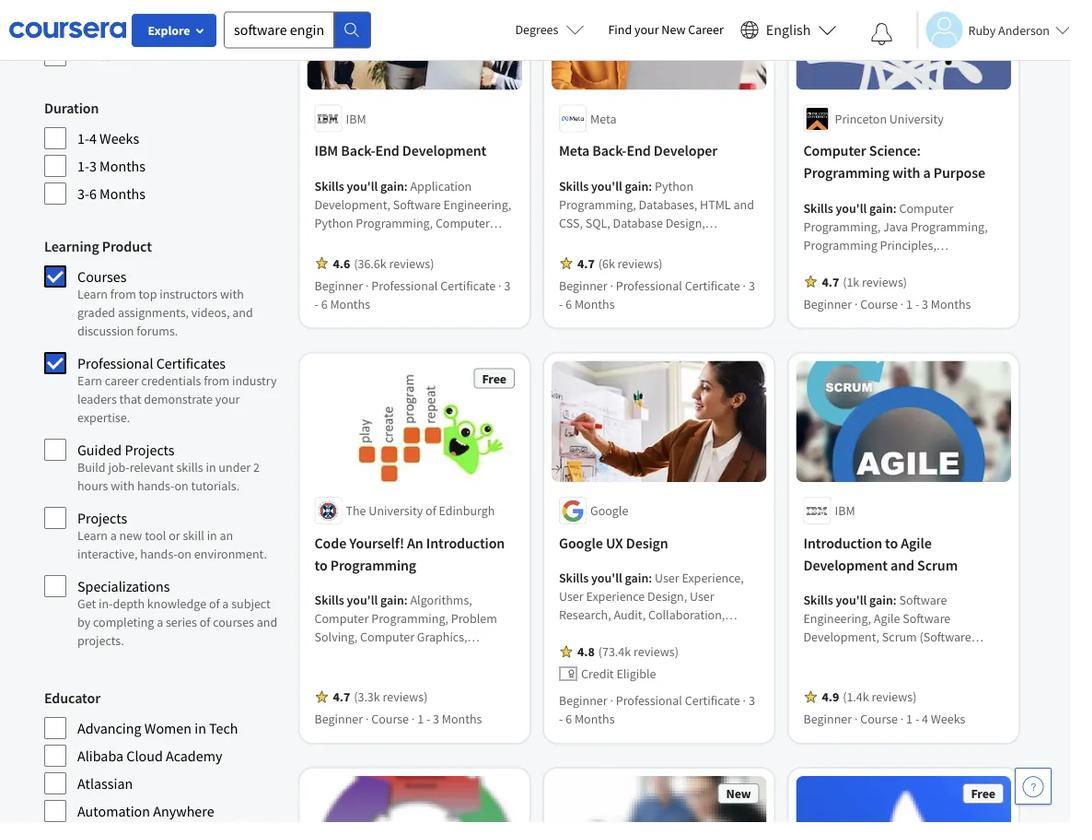 Task type: describe. For each thing, give the bounding box(es) containing it.
6 inside duration group
[[89, 184, 97, 203]]

(1k
[[844, 273, 860, 290]]

google ux design link
[[559, 532, 760, 554]]

tool
[[145, 527, 166, 544]]

or
[[169, 527, 180, 544]]

professional certificates
[[77, 354, 226, 372]]

women
[[145, 719, 192, 737]]

environment.
[[194, 546, 267, 562]]

1- for 4
[[77, 129, 89, 147]]

learn for courses
[[77, 286, 108, 302]]

skills for computer science: programming with a purpose
[[804, 200, 834, 216]]

(6k
[[599, 255, 616, 272]]

ibm back-end development link
[[315, 140, 515, 162]]

development),
[[804, 647, 884, 664]]

learn for projects
[[77, 527, 108, 544]]

skills you'll gain : for computer
[[804, 200, 900, 216]]

0 horizontal spatial new
[[662, 21, 686, 38]]

skills you'll gain : for meta
[[559, 178, 655, 194]]

gain for computer
[[870, 200, 894, 216]]

you'll up the engineering,
[[836, 592, 868, 608]]

course for scrum
[[861, 711, 899, 727]]

skills for google ux design
[[559, 570, 589, 586]]

advanced
[[77, 18, 138, 37]]

beginner · professional certificate · 3 - 6 months down eligible
[[559, 692, 756, 727]]

ruby anderson
[[969, 22, 1051, 38]]

: for computer
[[894, 200, 897, 216]]

get in-depth knowledge of a subject by completing a series of courses and projects.
[[77, 595, 278, 649]]

learn a new tool or skill in an interactive, hands-on environment.
[[77, 527, 267, 562]]

learning product group
[[44, 235, 282, 657]]

career
[[105, 372, 139, 389]]

the
[[346, 502, 366, 519]]

reviews) for introduction to agile development and scrum
[[872, 689, 917, 705]]

ruby
[[969, 22, 997, 38]]

automation anywhere
[[77, 802, 214, 820]]

code
[[315, 534, 347, 552]]

certificate for meta back-end developer
[[685, 277, 741, 294]]

beginner · course · 1 - 3 months for programming
[[315, 711, 482, 727]]

demonstrate
[[144, 391, 213, 407]]

beginner for code yourself! an introduction to programming
[[315, 711, 363, 727]]

ux
[[606, 534, 624, 552]]

and inside introduction to agile development and scrum
[[891, 556, 915, 574]]

science:
[[870, 142, 922, 160]]

meta for meta back-end developer
[[559, 142, 590, 160]]

alibaba
[[77, 747, 124, 765]]

a inside learn a new tool or skill in an interactive, hands-on environment.
[[110, 527, 117, 544]]

code yourself! an introduction to programming link
[[315, 532, 515, 576]]

leadership
[[887, 647, 946, 664]]

agile for and
[[902, 534, 932, 552]]

a up courses
[[222, 595, 229, 612]]

courses
[[77, 267, 127, 286]]

4 inside duration group
[[89, 129, 97, 147]]

development,
[[804, 629, 880, 645]]

videos,
[[192, 304, 230, 321]]

engineering,
[[804, 610, 872, 627]]

english button
[[733, 0, 845, 60]]

build
[[77, 459, 106, 476]]

development for introduction to agile development and scrum
[[804, 556, 888, 574]]

purpose
[[934, 164, 986, 182]]

advancing
[[77, 719, 142, 737]]

guided projects
[[77, 441, 175, 459]]

gain for meta
[[625, 178, 649, 194]]

design
[[627, 534, 669, 552]]

3 inside duration group
[[89, 157, 97, 175]]

1 for scrum
[[907, 711, 913, 727]]

back- for ibm
[[341, 142, 376, 160]]

you'll for meta
[[592, 178, 623, 194]]

series
[[166, 614, 197, 630]]

knowledge
[[147, 595, 207, 612]]

your inside earn career credentials from industry leaders that demonstrate your expertise.
[[216, 391, 240, 407]]

get
[[77, 595, 96, 612]]

instructors
[[160, 286, 218, 302]]

on for guided projects
[[175, 477, 189, 494]]

anywhere
[[153, 802, 214, 820]]

end for development
[[376, 142, 400, 160]]

0 vertical spatial software
[[900, 592, 948, 608]]

4.8 (73.4k reviews)
[[578, 643, 679, 660]]

university for yourself!
[[369, 502, 423, 519]]

with inside learn from top instructors with graded assignments, videos, and discussion forums.
[[220, 286, 244, 302]]

skills for code yourself! an introduction to programming
[[315, 592, 344, 608]]

duration group
[[44, 97, 282, 206]]

introduction inside introduction to agile development and scrum
[[804, 534, 883, 552]]

depth
[[113, 595, 145, 612]]

3-6 months
[[77, 184, 146, 203]]

introduction to agile development and scrum
[[804, 534, 959, 574]]

beginner for computer science: programming with a purpose
[[804, 296, 853, 312]]

4.8
[[578, 643, 595, 660]]

earn career credentials from industry leaders that demonstrate your expertise.
[[77, 372, 277, 426]]

relevant
[[130, 459, 174, 476]]

interactive,
[[77, 546, 138, 562]]

: for google
[[649, 570, 653, 586]]

beginner for ibm back-end development
[[315, 277, 363, 294]]

educator group
[[44, 687, 282, 823]]

yourself!
[[350, 534, 404, 552]]

reviews) for google ux design
[[634, 643, 679, 660]]

princeton
[[835, 110, 888, 127]]

you'll for ibm
[[347, 178, 378, 194]]

What do you want to learn? text field
[[224, 12, 335, 48]]

find
[[609, 21, 632, 38]]

1 vertical spatial software
[[904, 610, 951, 627]]

1 vertical spatial of
[[209, 595, 220, 612]]

beginner for meta back-end developer
[[559, 277, 608, 294]]

1 horizontal spatial free
[[972, 785, 996, 802]]

tech
[[209, 719, 238, 737]]

an
[[220, 527, 233, 544]]

beginner for introduction to agile development and scrum
[[804, 711, 853, 727]]

academy
[[166, 747, 223, 765]]

meta back-end developer
[[559, 142, 718, 160]]

learn from top instructors with graded assignments, videos, and discussion forums.
[[77, 286, 253, 339]]

4.6 (36.6k reviews)
[[333, 255, 434, 272]]

alibaba cloud academy
[[77, 747, 223, 765]]

you'll for computer
[[836, 200, 868, 216]]

4.7 for computer science: programming with a purpose
[[823, 273, 840, 290]]

2
[[253, 459, 260, 476]]

credit eligible
[[582, 665, 657, 682]]

(software
[[920, 629, 972, 645]]

beginner · professional certificate · 3 - 6 months for developer
[[559, 277, 756, 312]]

software engineering, agile software development, scrum (software development), leadership and management
[[804, 592, 972, 682]]

placeholder image for free
[[797, 776, 1012, 823]]

ruby anderson button
[[918, 12, 1071, 48]]

2 vertical spatial of
[[200, 614, 211, 630]]

duration
[[44, 99, 99, 117]]

and inside learn from top instructors with graded assignments, videos, and discussion forums.
[[232, 304, 253, 321]]

development for ibm back-end development
[[403, 142, 487, 160]]

reviews) for computer science: programming with a purpose
[[863, 273, 908, 290]]

4.7 for meta back-end developer
[[578, 255, 595, 272]]

hours
[[77, 477, 108, 494]]

(36.6k
[[354, 255, 387, 272]]

forums.
[[137, 323, 178, 339]]

earn
[[77, 372, 102, 389]]

back- for meta
[[593, 142, 627, 160]]

ibm for ibm
[[346, 110, 366, 127]]

and inside get in-depth knowledge of a subject by completing a series of courses and projects.
[[257, 614, 278, 630]]

to inside code yourself! an introduction to programming
[[315, 556, 328, 574]]

guided
[[77, 441, 122, 459]]

credentials
[[141, 372, 201, 389]]

1- for 3
[[77, 157, 89, 175]]

industry
[[232, 372, 277, 389]]



Task type: vqa. For each thing, say whether or not it's contained in the screenshot.


Task type: locate. For each thing, give the bounding box(es) containing it.
gain down code yourself! an introduction to programming
[[381, 592, 404, 608]]

0 vertical spatial scrum
[[918, 556, 959, 574]]

2 horizontal spatial 4.7
[[823, 273, 840, 290]]

scrum inside introduction to agile development and scrum
[[918, 556, 959, 574]]

course down 4.9 (1.4k reviews)
[[861, 711, 899, 727]]

0 vertical spatial in
[[206, 459, 216, 476]]

professional down eligible
[[616, 692, 683, 709]]

4.7 (6k reviews)
[[578, 255, 663, 272]]

you'll down ibm back-end development
[[347, 178, 378, 194]]

2 end from the left
[[627, 142, 651, 160]]

skills you'll gain : down ibm back-end development
[[315, 178, 411, 194]]

beginner · professional certificate · 3 - 6 months for development
[[315, 277, 511, 312]]

hands- for guided projects
[[137, 477, 175, 494]]

in up tutorials.
[[206, 459, 216, 476]]

skills up the engineering,
[[804, 592, 834, 608]]

weeks
[[100, 129, 139, 147], [932, 711, 966, 727]]

0 vertical spatial with
[[893, 164, 921, 182]]

hands- inside learn a new tool or skill in an interactive, hands-on environment.
[[140, 546, 178, 562]]

a inside computer science: programming with a purpose
[[924, 164, 932, 182]]

beginner down 4.6
[[315, 277, 363, 294]]

0 horizontal spatial end
[[376, 142, 400, 160]]

from inside earn career credentials from industry leaders that demonstrate your expertise.
[[204, 372, 230, 389]]

gain down design
[[625, 570, 649, 586]]

0 horizontal spatial programming
[[331, 556, 417, 574]]

0 vertical spatial your
[[635, 21, 660, 38]]

1 vertical spatial with
[[220, 286, 244, 302]]

google ux design
[[559, 534, 669, 552]]

1 for programming
[[418, 711, 424, 727]]

with inside computer science: programming with a purpose
[[893, 164, 921, 182]]

with down science:
[[893, 164, 921, 182]]

computer
[[804, 142, 867, 160]]

: for code
[[404, 592, 408, 608]]

hands- down relevant
[[137, 477, 175, 494]]

1 horizontal spatial 4
[[923, 711, 929, 727]]

1 vertical spatial meta
[[559, 142, 590, 160]]

ibm back-end development
[[315, 142, 487, 160]]

: for ibm
[[404, 178, 408, 194]]

your
[[635, 21, 660, 38], [216, 391, 240, 407]]

agile for development,
[[875, 610, 901, 627]]

reviews) up eligible
[[634, 643, 679, 660]]

programming inside code yourself! an introduction to programming
[[331, 556, 417, 574]]

1 1- from the top
[[77, 129, 89, 147]]

in left an
[[207, 527, 217, 544]]

4.7 left (1k on the right of the page
[[823, 273, 840, 290]]

meta for meta
[[591, 110, 617, 127]]

: down meta back-end developer link
[[649, 178, 653, 194]]

0 horizontal spatial weeks
[[100, 129, 139, 147]]

1 vertical spatial development
[[804, 556, 888, 574]]

in inside 'educator' group
[[195, 719, 206, 737]]

from inside learn from top instructors with graded assignments, videos, and discussion forums.
[[110, 286, 136, 302]]

learn inside learn a new tool or skill in an interactive, hands-on environment.
[[77, 527, 108, 544]]

0 horizontal spatial back-
[[341, 142, 376, 160]]

4.9
[[823, 689, 840, 705]]

skills down meta back-end developer
[[559, 178, 589, 194]]

ibm inside ibm back-end development link
[[315, 142, 338, 160]]

scrum for and
[[918, 556, 959, 574]]

to
[[886, 534, 899, 552], [315, 556, 328, 574]]

reviews) up beginner · course · 1 - 4 weeks
[[872, 689, 917, 705]]

career
[[689, 21, 724, 38]]

placeholder image
[[307, 776, 523, 823], [552, 776, 767, 823], [797, 776, 1012, 823]]

university up yourself!
[[369, 502, 423, 519]]

your right find
[[635, 21, 660, 38]]

1 down 4.7 (3.3k reviews)
[[418, 711, 424, 727]]

1 horizontal spatial ibm
[[346, 110, 366, 127]]

you'll down yourself!
[[347, 592, 378, 608]]

0 horizontal spatial to
[[315, 556, 328, 574]]

assignments,
[[118, 304, 189, 321]]

2 vertical spatial in
[[195, 719, 206, 737]]

credit
[[582, 665, 614, 682]]

1 horizontal spatial from
[[204, 372, 230, 389]]

4 down leadership
[[923, 711, 929, 727]]

and down subject
[[257, 614, 278, 630]]

2 back- from the left
[[593, 142, 627, 160]]

0 vertical spatial ibm
[[346, 110, 366, 127]]

0 vertical spatial weeks
[[100, 129, 139, 147]]

skills you'll gain : down meta back-end developer
[[559, 178, 655, 194]]

4.7 (3.3k reviews)
[[333, 689, 428, 705]]

to inside introduction to agile development and scrum
[[886, 534, 899, 552]]

1 learn from the top
[[77, 286, 108, 302]]

and down (software
[[949, 647, 969, 664]]

0 horizontal spatial ibm
[[315, 142, 338, 160]]

1 vertical spatial learn
[[77, 527, 108, 544]]

google for google
[[591, 502, 629, 519]]

find your new career link
[[599, 18, 733, 41]]

1- up 3-
[[77, 157, 89, 175]]

management
[[804, 665, 875, 682]]

gain for ibm
[[381, 178, 404, 194]]

0 vertical spatial learn
[[77, 286, 108, 302]]

1 horizontal spatial your
[[635, 21, 660, 38]]

certificate
[[441, 277, 496, 294], [685, 277, 741, 294], [685, 692, 741, 709]]

3-
[[77, 184, 89, 203]]

1 horizontal spatial beginner · course · 1 - 3 months
[[804, 296, 972, 312]]

your down industry
[[216, 391, 240, 407]]

1 vertical spatial university
[[369, 502, 423, 519]]

end inside ibm back-end development link
[[376, 142, 400, 160]]

google up google ux design in the right bottom of the page
[[591, 502, 629, 519]]

2 1- from the top
[[77, 157, 89, 175]]

0 vertical spatial hands-
[[137, 477, 175, 494]]

beginner down (6k
[[559, 277, 608, 294]]

reviews) for code yourself! an introduction to programming
[[383, 689, 428, 705]]

months
[[100, 157, 146, 175], [100, 184, 146, 203], [330, 296, 371, 312], [575, 296, 615, 312], [932, 296, 972, 312], [442, 711, 482, 727], [575, 711, 615, 727]]

2 learn from the top
[[77, 527, 108, 544]]

in
[[206, 459, 216, 476], [207, 527, 217, 544], [195, 719, 206, 737]]

·
[[366, 277, 369, 294], [499, 277, 502, 294], [611, 277, 614, 294], [743, 277, 747, 294], [855, 296, 858, 312], [901, 296, 904, 312], [611, 692, 614, 709], [743, 692, 747, 709], [366, 711, 369, 727], [412, 711, 415, 727], [855, 711, 858, 727], [901, 711, 904, 727]]

2 placeholder image from the left
[[552, 776, 767, 823]]

3
[[89, 157, 97, 175], [505, 277, 511, 294], [749, 277, 756, 294], [923, 296, 929, 312], [749, 692, 756, 709], [433, 711, 440, 727]]

back- inside ibm back-end development link
[[341, 142, 376, 160]]

on inside learn a new tool or skill in an interactive, hands-on environment.
[[178, 546, 192, 562]]

:
[[404, 178, 408, 194], [649, 178, 653, 194], [894, 200, 897, 216], [649, 570, 653, 586], [404, 592, 408, 608], [894, 592, 897, 608]]

1 vertical spatial agile
[[875, 610, 901, 627]]

graded
[[77, 304, 115, 321]]

1 vertical spatial scrum
[[883, 629, 918, 645]]

4.7 left (6k
[[578, 255, 595, 272]]

1 vertical spatial 4
[[923, 711, 929, 727]]

0 vertical spatial free
[[482, 370, 507, 387]]

0 vertical spatial google
[[591, 502, 629, 519]]

meta back-end developer link
[[559, 140, 760, 162]]

introduction up the engineering,
[[804, 534, 883, 552]]

cloud
[[127, 747, 163, 765]]

4.9 (1.4k reviews)
[[823, 689, 917, 705]]

you'll down computer
[[836, 200, 868, 216]]

skills you'll gain : down google ux design in the right bottom of the page
[[559, 570, 655, 586]]

programming down yourself!
[[331, 556, 417, 574]]

google for google ux design
[[559, 534, 604, 552]]

degrees button
[[501, 9, 599, 50]]

university for science:
[[890, 110, 945, 127]]

scrum inside software engineering, agile software development, scrum (software development), leadership and management
[[883, 629, 918, 645]]

and right videos,
[[232, 304, 253, 321]]

1 vertical spatial new
[[727, 785, 752, 802]]

0 vertical spatial of
[[426, 502, 437, 519]]

: for meta
[[649, 178, 653, 194]]

beginner · professional certificate · 3 - 6 months down 4.7 (6k reviews)
[[559, 277, 756, 312]]

of up courses
[[209, 595, 220, 612]]

1 horizontal spatial university
[[890, 110, 945, 127]]

hands- inside build job-relevant skills in under 2 hours with hands-on tutorials.
[[137, 477, 175, 494]]

reviews) right (36.6k
[[389, 255, 434, 272]]

on inside build job-relevant skills in under 2 hours with hands-on tutorials.
[[175, 477, 189, 494]]

anderson
[[999, 22, 1051, 38]]

1 vertical spatial google
[[559, 534, 604, 552]]

hands- down tool
[[140, 546, 178, 562]]

introduction down edinburgh
[[426, 534, 505, 552]]

4.7 (1k reviews)
[[823, 273, 908, 290]]

computer science: programming with a purpose
[[804, 142, 986, 182]]

learning
[[44, 237, 99, 255]]

professional down "4.6 (36.6k reviews)"
[[372, 277, 438, 294]]

1 introduction from the left
[[426, 534, 505, 552]]

skills for meta back-end developer
[[559, 178, 589, 194]]

0 horizontal spatial with
[[111, 477, 135, 494]]

beginner · course · 1 - 4 weeks
[[804, 711, 966, 727]]

skills down computer
[[804, 200, 834, 216]]

in left tech on the left bottom of page
[[195, 719, 206, 737]]

1 vertical spatial from
[[204, 372, 230, 389]]

skills down google ux design in the right bottom of the page
[[559, 570, 589, 586]]

learn inside learn from top instructors with graded assignments, videos, and discussion forums.
[[77, 286, 108, 302]]

beginner · course · 1 - 3 months down 4.7 (1k reviews)
[[804, 296, 972, 312]]

1 horizontal spatial agile
[[902, 534, 932, 552]]

beginner down credit
[[559, 692, 608, 709]]

hands- for projects
[[140, 546, 178, 562]]

: down computer science: programming with a purpose
[[894, 200, 897, 216]]

skill
[[183, 527, 204, 544]]

agile inside introduction to agile development and scrum
[[902, 534, 932, 552]]

of left edinburgh
[[426, 502, 437, 519]]

reviews) right '(3.3k' in the bottom of the page
[[383, 689, 428, 705]]

0 vertical spatial from
[[110, 286, 136, 302]]

reviews)
[[389, 255, 434, 272], [618, 255, 663, 272], [863, 273, 908, 290], [634, 643, 679, 660], [383, 689, 428, 705], [872, 689, 917, 705]]

advancing women in tech
[[77, 719, 238, 737]]

0 horizontal spatial from
[[110, 286, 136, 302]]

skills you'll gain :
[[315, 178, 411, 194], [559, 178, 655, 194], [804, 200, 900, 216], [559, 570, 655, 586], [315, 592, 411, 608], [804, 592, 900, 608]]

that
[[119, 391, 141, 407]]

1
[[907, 296, 913, 312], [418, 711, 424, 727], [907, 711, 913, 727]]

gain down introduction to agile development and scrum
[[870, 592, 894, 608]]

gain down meta back-end developer
[[625, 178, 649, 194]]

2 horizontal spatial with
[[893, 164, 921, 182]]

4.7
[[578, 255, 595, 272], [823, 273, 840, 290], [333, 689, 350, 705]]

4 up the 1-3 months
[[89, 129, 97, 147]]

1 vertical spatial programming
[[331, 556, 417, 574]]

1-
[[77, 129, 89, 147], [77, 157, 89, 175]]

0 horizontal spatial development
[[403, 142, 487, 160]]

1 horizontal spatial 4.7
[[578, 255, 595, 272]]

code yourself! an introduction to programming
[[315, 534, 505, 574]]

skills for ibm back-end development
[[315, 178, 344, 194]]

1 down 4.9 (1.4k reviews)
[[907, 711, 913, 727]]

agile inside software engineering, agile software development, scrum (software development), leadership and management
[[875, 610, 901, 627]]

development inside introduction to agile development and scrum
[[804, 556, 888, 574]]

skills you'll gain : for ibm
[[315, 178, 411, 194]]

weeks inside duration group
[[100, 129, 139, 147]]

1 horizontal spatial introduction
[[804, 534, 883, 552]]

2 horizontal spatial placeholder image
[[797, 776, 1012, 823]]

introduction inside code yourself! an introduction to programming
[[426, 534, 505, 552]]

1 vertical spatial 1-
[[77, 157, 89, 175]]

in inside build job-relevant skills in under 2 hours with hands-on tutorials.
[[206, 459, 216, 476]]

None search field
[[224, 12, 371, 48]]

learn up graded on the top left
[[77, 286, 108, 302]]

gain
[[381, 178, 404, 194], [625, 178, 649, 194], [870, 200, 894, 216], [625, 570, 649, 586], [381, 592, 404, 608], [870, 592, 894, 608]]

and
[[232, 304, 253, 321], [891, 556, 915, 574], [257, 614, 278, 630], [949, 647, 969, 664]]

gain down ibm back-end development
[[381, 178, 404, 194]]

ibm for introduction
[[835, 502, 856, 519]]

weeks down leadership
[[932, 711, 966, 727]]

and inside software engineering, agile software development, scrum (software development), leadership and management
[[949, 647, 969, 664]]

by
[[77, 614, 91, 630]]

reviews) for ibm back-end development
[[389, 255, 434, 272]]

0 horizontal spatial agile
[[875, 610, 901, 627]]

of
[[426, 502, 437, 519], [209, 595, 220, 612], [200, 614, 211, 630]]

learn
[[77, 286, 108, 302], [77, 527, 108, 544]]

gain for code
[[381, 592, 404, 608]]

1 vertical spatial projects
[[77, 509, 127, 527]]

0 vertical spatial new
[[662, 21, 686, 38]]

0 vertical spatial 4.7
[[578, 255, 595, 272]]

0 horizontal spatial your
[[216, 391, 240, 407]]

0 vertical spatial on
[[175, 477, 189, 494]]

explore button
[[132, 14, 217, 47]]

professional down discussion
[[77, 354, 153, 372]]

1 horizontal spatial to
[[886, 534, 899, 552]]

skills you'll gain : down yourself!
[[315, 592, 411, 608]]

from left the top
[[110, 286, 136, 302]]

of right the series
[[200, 614, 211, 630]]

0 vertical spatial university
[[890, 110, 945, 127]]

0 horizontal spatial university
[[369, 502, 423, 519]]

1 vertical spatial your
[[216, 391, 240, 407]]

developer
[[654, 142, 718, 160]]

2 vertical spatial ibm
[[835, 502, 856, 519]]

gain down computer science: programming with a purpose
[[870, 200, 894, 216]]

skills you'll gain : for code
[[315, 592, 411, 608]]

1 vertical spatial weeks
[[932, 711, 966, 727]]

free
[[482, 370, 507, 387], [972, 785, 996, 802]]

1 horizontal spatial back-
[[593, 142, 627, 160]]

certificates
[[156, 354, 226, 372]]

help center image
[[1023, 775, 1045, 797]]

1-4 weeks
[[77, 129, 139, 147]]

: down code yourself! an introduction to programming
[[404, 592, 408, 608]]

0 horizontal spatial 4.7
[[333, 689, 350, 705]]

placeholder image for new
[[552, 776, 767, 823]]

skills up 4.6
[[315, 178, 344, 194]]

6
[[89, 184, 97, 203], [321, 296, 328, 312], [566, 296, 572, 312], [566, 711, 572, 727]]

0 vertical spatial beginner · course · 1 - 3 months
[[804, 296, 972, 312]]

(73.4k
[[599, 643, 632, 660]]

0 vertical spatial programming
[[804, 164, 890, 182]]

1 vertical spatial 4.7
[[823, 273, 840, 290]]

1 horizontal spatial programming
[[804, 164, 890, 182]]

0 horizontal spatial placeholder image
[[307, 776, 523, 823]]

google left "ux"
[[559, 534, 604, 552]]

university up science:
[[890, 110, 945, 127]]

reviews) right (6k
[[618, 255, 663, 272]]

1 vertical spatial beginner · course · 1 - 3 months
[[315, 711, 482, 727]]

1 vertical spatial on
[[178, 546, 192, 562]]

4.7 for code yourself! an introduction to programming
[[333, 689, 350, 705]]

educator
[[44, 688, 101, 707]]

introduction
[[426, 534, 505, 552], [804, 534, 883, 552]]

skills you'll gain : for google
[[559, 570, 655, 586]]

top
[[139, 286, 157, 302]]

0 horizontal spatial introduction
[[426, 534, 505, 552]]

beginner · course · 1 - 3 months for purpose
[[804, 296, 972, 312]]

skills you'll gain : up the engineering,
[[804, 592, 900, 608]]

: down design
[[649, 570, 653, 586]]

0 vertical spatial 1-
[[77, 129, 89, 147]]

course for programming
[[372, 711, 409, 727]]

0 horizontal spatial beginner · course · 1 - 3 months
[[315, 711, 482, 727]]

4.6
[[333, 255, 350, 272]]

with inside build job-relevant skills in under 2 hours with hands-on tutorials.
[[111, 477, 135, 494]]

professional inside learning product group
[[77, 354, 153, 372]]

hands-
[[137, 477, 175, 494], [140, 546, 178, 562]]

: down introduction to agile development and scrum link
[[894, 592, 897, 608]]

scrum up leadership
[[883, 629, 918, 645]]

beginner · professional certificate · 3 - 6 months down "4.6 (36.6k reviews)"
[[315, 277, 511, 312]]

beginner down '(3.3k' in the bottom of the page
[[315, 711, 363, 727]]

1 vertical spatial in
[[207, 527, 217, 544]]

reviews) for meta back-end developer
[[618, 255, 663, 272]]

certificate for ibm back-end development
[[441, 277, 496, 294]]

0 vertical spatial to
[[886, 534, 899, 552]]

end for developer
[[627, 142, 651, 160]]

you'll
[[347, 178, 378, 194], [592, 178, 623, 194], [836, 200, 868, 216], [592, 570, 623, 586], [347, 592, 378, 608], [836, 592, 868, 608]]

end
[[376, 142, 400, 160], [627, 142, 651, 160]]

a left the series
[[157, 614, 163, 630]]

1 horizontal spatial placeholder image
[[552, 776, 767, 823]]

2 horizontal spatial ibm
[[835, 502, 856, 519]]

1 vertical spatial ibm
[[315, 142, 338, 160]]

programming down computer
[[804, 164, 890, 182]]

princeton university
[[835, 110, 945, 127]]

introduction to agile development and scrum link
[[804, 532, 1005, 576]]

1- down duration
[[77, 129, 89, 147]]

show notifications image
[[871, 23, 894, 45]]

english
[[767, 21, 812, 39]]

: down ibm back-end development
[[404, 178, 408, 194]]

and up software engineering, agile software development, scrum (software development), leadership and management
[[891, 556, 915, 574]]

1 horizontal spatial new
[[727, 785, 752, 802]]

you'll down meta back-end developer
[[592, 178, 623, 194]]

explore
[[148, 22, 190, 39]]

you'll for code
[[347, 592, 378, 608]]

3 placeholder image from the left
[[797, 776, 1012, 823]]

a left new
[[110, 527, 117, 544]]

reviews) right (1k on the right of the page
[[863, 273, 908, 290]]

0 vertical spatial meta
[[591, 110, 617, 127]]

1 horizontal spatial development
[[804, 556, 888, 574]]

end inside meta back-end developer link
[[627, 142, 651, 160]]

skills you'll gain : down computer
[[804, 200, 900, 216]]

an
[[407, 534, 424, 552]]

gain for google
[[625, 570, 649, 586]]

meta inside meta back-end developer link
[[559, 142, 590, 160]]

1 horizontal spatial weeks
[[932, 711, 966, 727]]

you'll for google
[[592, 570, 623, 586]]

1-3 months
[[77, 157, 146, 175]]

0 vertical spatial projects
[[125, 441, 175, 459]]

development
[[403, 142, 487, 160], [804, 556, 888, 574]]

professional down 4.7 (6k reviews)
[[616, 277, 683, 294]]

with up videos,
[[220, 286, 244, 302]]

computer science: programming with a purpose link
[[804, 140, 1005, 184]]

with down the job-
[[111, 477, 135, 494]]

1 down 4.7 (1k reviews)
[[907, 296, 913, 312]]

1 horizontal spatial with
[[220, 286, 244, 302]]

1 horizontal spatial end
[[627, 142, 651, 160]]

automation
[[77, 802, 150, 820]]

course for purpose
[[861, 296, 899, 312]]

meta
[[591, 110, 617, 127], [559, 142, 590, 160]]

course down 4.7 (1k reviews)
[[861, 296, 899, 312]]

0 vertical spatial development
[[403, 142, 487, 160]]

1 back- from the left
[[341, 142, 376, 160]]

subject
[[232, 595, 271, 612]]

build job-relevant skills in under 2 hours with hands-on tutorials.
[[77, 459, 260, 494]]

back- inside meta back-end developer link
[[593, 142, 627, 160]]

scrum up (software
[[918, 556, 959, 574]]

programming
[[804, 164, 890, 182], [331, 556, 417, 574]]

in inside learn a new tool or skill in an interactive, hands-on environment.
[[207, 527, 217, 544]]

product
[[102, 237, 152, 255]]

1 vertical spatial to
[[315, 556, 328, 574]]

1 horizontal spatial scrum
[[918, 556, 959, 574]]

leaders
[[77, 391, 117, 407]]

beginner down (1k on the right of the page
[[804, 296, 853, 312]]

course down 4.7 (3.3k reviews)
[[372, 711, 409, 727]]

on for projects
[[178, 546, 192, 562]]

2 vertical spatial with
[[111, 477, 135, 494]]

skills down code
[[315, 592, 344, 608]]

0 vertical spatial 4
[[89, 129, 97, 147]]

beginner down the '4.9'
[[804, 711, 853, 727]]

learn up interactive,
[[77, 527, 108, 544]]

weeks up the 1-3 months
[[100, 129, 139, 147]]

1 vertical spatial free
[[972, 785, 996, 802]]

2 vertical spatial 4.7
[[333, 689, 350, 705]]

0 horizontal spatial 4
[[89, 129, 97, 147]]

projects.
[[77, 632, 124, 649]]

2 introduction from the left
[[804, 534, 883, 552]]

scrum for development,
[[883, 629, 918, 645]]

4.7 left '(3.3k' in the bottom of the page
[[333, 689, 350, 705]]

on down skill
[[178, 546, 192, 562]]

coursera image
[[9, 15, 126, 44]]

1 vertical spatial hands-
[[140, 546, 178, 562]]

a left purpose
[[924, 164, 932, 182]]

programming inside computer science: programming with a purpose
[[804, 164, 890, 182]]

0 horizontal spatial scrum
[[883, 629, 918, 645]]

eligible
[[617, 665, 657, 682]]

1 for purpose
[[907, 296, 913, 312]]

1 end from the left
[[376, 142, 400, 160]]

0 horizontal spatial free
[[482, 370, 507, 387]]

1 placeholder image from the left
[[307, 776, 523, 823]]

on down skills
[[175, 477, 189, 494]]



